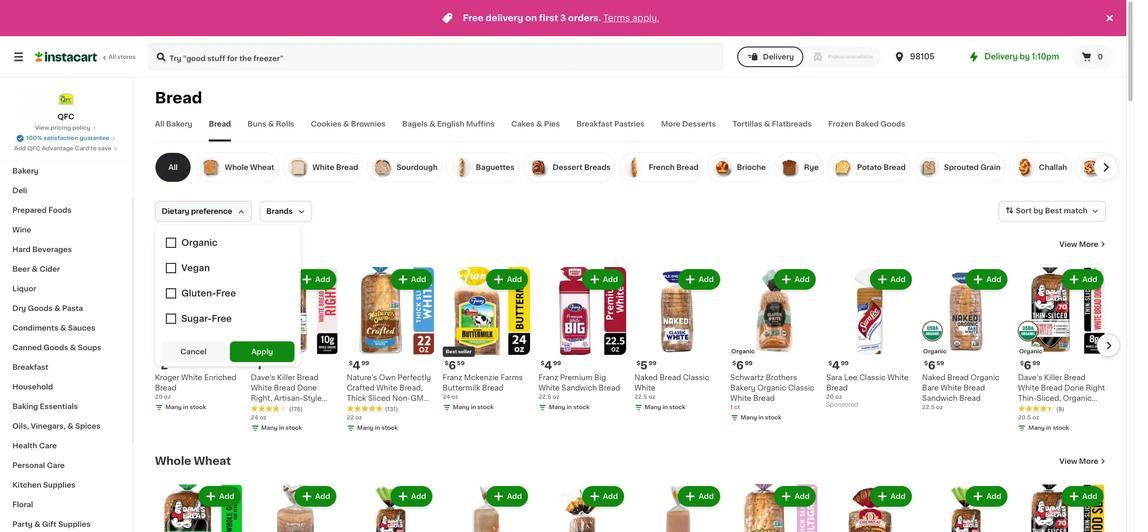 Task type: locate. For each thing, give the bounding box(es) containing it.
1 99 from the left
[[264, 361, 272, 366]]

by inside best match sort by field
[[1034, 207, 1044, 215]]

59 for naked bread organic bare white bread sandwich bread
[[937, 361, 945, 366]]

oils, vinegars, & spices
[[12, 423, 101, 430]]

1 horizontal spatial dave's
[[1018, 374, 1043, 381]]

1 vertical spatial white bread link
[[155, 238, 225, 251]]

3 99 from the left
[[745, 361, 753, 366]]

franz for 6
[[443, 374, 462, 381]]

99 right 5
[[649, 361, 657, 366]]

0 vertical spatial 22
[[409, 405, 418, 412]]

6 up 'bare'
[[928, 360, 936, 371]]

2 vertical spatial bakery
[[731, 384, 756, 392]]

dave's up thin-
[[1018, 374, 1043, 381]]

sandwich inside naked bread organic bare white bread sandwich bread 22.5 oz
[[923, 395, 958, 402]]

1 vertical spatial sandwich
[[923, 395, 958, 402]]

white inside schwartz brothers bakery organic classic white bread 1 ct
[[731, 395, 752, 402]]

5 $ from the left
[[733, 361, 737, 366]]

breads
[[584, 164, 611, 171]]

whole wheat inside shelves by aisles element
[[225, 164, 274, 171]]

2 $ 4 99 from the left
[[541, 360, 561, 371]]

french bread
[[649, 164, 699, 171]]

white inside naked bread classic white 22.5 oz
[[635, 384, 656, 392]]

1 horizontal spatial white bread
[[313, 164, 358, 171]]

0 vertical spatial beverages
[[12, 89, 52, 96]]

$ up the franz premium big white sandwich bread 22.5 oz
[[541, 361, 545, 366]]

1 horizontal spatial classic
[[788, 384, 815, 392]]

bakery link
[[6, 161, 126, 181]]

1 loaf from the left
[[272, 415, 288, 423]]

(175)
[[289, 407, 303, 412]]

english
[[437, 120, 465, 128]]

organic inside schwartz brothers bakery organic classic white bread 1 ct
[[758, 384, 787, 392]]

potato bread image
[[833, 157, 853, 178]]

0 horizontal spatial bakery
[[12, 167, 39, 175]]

breakfast pastries
[[577, 120, 645, 128]]

0 horizontal spatial 59
[[457, 361, 465, 366]]

by for sort
[[1034, 207, 1044, 215]]

4 $ from the left
[[637, 361, 641, 366]]

& for gift
[[34, 521, 40, 528]]

care for health care
[[39, 442, 57, 450]]

99 for sara lee classic white bread
[[841, 361, 849, 366]]

killer up sliced,
[[1045, 374, 1063, 381]]

0 vertical spatial view more
[[1060, 241, 1099, 248]]

1 vertical spatial bakery
[[12, 167, 39, 175]]

1 horizontal spatial loaf
[[347, 415, 363, 423]]

franz for 4
[[539, 374, 558, 381]]

white bread link down dietary preference
[[155, 238, 225, 251]]

best
[[1045, 207, 1063, 215], [446, 349, 457, 354]]

0 vertical spatial breakfast
[[577, 120, 613, 128]]

98105
[[910, 53, 935, 60]]

& for sauces
[[60, 325, 66, 332]]

0 vertical spatial 20.5
[[1067, 405, 1083, 412]]

loaf inside dave's killer bread white bread done right thin-sliced, organic white bread, 20.5 oz loaf
[[1018, 415, 1035, 423]]

2 6 from the left
[[737, 360, 744, 371]]

0 horizontal spatial by
[[1020, 53, 1030, 60]]

view more link for white bread
[[1060, 239, 1106, 250]]

0 vertical spatial care
[[39, 442, 57, 450]]

wheat inside shelves by aisles element
[[250, 164, 274, 171]]

20 down kroger
[[155, 394, 163, 400]]

0 vertical spatial whole wheat
[[225, 164, 274, 171]]

franz up buttermilk
[[443, 374, 462, 381]]

59
[[457, 361, 465, 366], [937, 361, 945, 366]]

killer inside dave's killer bread white bread done right thin-sliced, organic white bread, 20.5 oz loaf
[[1045, 374, 1063, 381]]

4 6 from the left
[[1024, 360, 1032, 371]]

1 item badge image from the left
[[923, 321, 943, 342]]

1 horizontal spatial done
[[1065, 384, 1084, 392]]

7 99 from the left
[[1033, 361, 1041, 366]]

59 up 'bare'
[[937, 361, 945, 366]]

22.5 inside naked bread classic white 22.5 oz
[[635, 394, 647, 400]]

0 horizontal spatial naked
[[635, 374, 658, 381]]

sprouted
[[944, 164, 979, 171]]

1 horizontal spatial wheat
[[250, 164, 274, 171]]

1 vertical spatial best
[[446, 349, 457, 354]]

1 horizontal spatial naked
[[923, 374, 946, 381]]

by right sort
[[1034, 207, 1044, 215]]

1 4 from the left
[[353, 360, 361, 371]]

brioche image
[[712, 157, 733, 178]]

classic down brothers on the bottom of the page
[[788, 384, 815, 392]]

baking
[[12, 403, 38, 410]]

oz inside naked bread classic white 22.5 oz
[[649, 394, 656, 400]]

99 up premium
[[553, 361, 561, 366]]

done for 6
[[1065, 384, 1084, 392]]

franz left premium
[[539, 374, 558, 381]]

$ for franz premium big white sandwich bread
[[541, 361, 545, 366]]

done left right
[[1065, 384, 1084, 392]]

0 horizontal spatial 20
[[155, 394, 163, 400]]

98105 button
[[894, 42, 956, 71]]

2 horizontal spatial loaf
[[1018, 415, 1035, 423]]

1 $ from the left
[[157, 361, 161, 366]]

limited time offer region
[[0, 0, 1104, 36]]

& right bagels
[[430, 120, 436, 128]]

product group containing 5
[[635, 267, 722, 414]]

0 horizontal spatial breakfast
[[12, 364, 48, 371]]

oz inside nature's own perfectly crafted white bread, thick sliced non-gmo sandwich bread, 22 oz loaf
[[420, 405, 429, 412]]

4 for franz premium big white sandwich bread
[[545, 360, 552, 371]]

product group containing 2
[[155, 267, 243, 414]]

best left match
[[1045, 207, 1063, 215]]

1 horizontal spatial 4
[[545, 360, 552, 371]]

seafood
[[41, 109, 72, 116]]

white bread inside 'link'
[[313, 164, 358, 171]]

100% satisfaction guarantee button
[[16, 132, 116, 143]]

2 horizontal spatial classic
[[860, 374, 886, 381]]

view more for whole wheat
[[1060, 458, 1099, 465]]

1 vertical spatial all
[[155, 120, 164, 128]]

4 up sara
[[832, 360, 840, 371]]

2 franz from the left
[[539, 374, 558, 381]]

product group
[[155, 267, 243, 414], [251, 267, 339, 435], [347, 267, 435, 435], [443, 267, 531, 414], [539, 267, 626, 414], [635, 267, 722, 414], [731, 267, 818, 424], [827, 267, 914, 411], [923, 267, 1010, 412], [1018, 267, 1106, 435], [155, 484, 243, 532], [251, 484, 339, 532], [347, 484, 435, 532], [443, 484, 531, 532], [539, 484, 626, 532], [635, 484, 722, 532], [731, 484, 818, 532], [827, 484, 914, 532], [923, 484, 1010, 532], [1018, 484, 1106, 532]]

view for white bread
[[1060, 241, 1078, 248]]

best left seller
[[446, 349, 457, 354]]

naked inside naked bread organic bare white bread sandwich bread 22.5 oz
[[923, 374, 946, 381]]

add
[[14, 146, 26, 151], [315, 276, 330, 283], [411, 276, 426, 283], [507, 276, 522, 283], [603, 276, 618, 283], [699, 276, 714, 283], [795, 276, 810, 283], [891, 276, 906, 283], [987, 276, 1002, 283], [1083, 276, 1098, 283], [219, 493, 234, 500], [315, 493, 330, 500], [411, 493, 426, 500], [507, 493, 522, 500], [603, 493, 618, 500], [699, 493, 714, 500], [795, 493, 810, 500], [891, 493, 906, 500], [987, 493, 1002, 500], [1083, 493, 1098, 500]]

99 for dave's killer bread white bread done right thin-sliced, organic white bread, 20.5 oz loaf
[[1033, 361, 1041, 366]]

4 for nature's own perfectly crafted white bread, thick sliced non-gmo sandwich bread, 22 oz loaf
[[353, 360, 361, 371]]

2 horizontal spatial 22.5
[[923, 405, 935, 410]]

0 horizontal spatial white bread link
[[155, 238, 225, 251]]

1 horizontal spatial bakery
[[166, 120, 192, 128]]

1 $ 6 59 from the left
[[445, 360, 465, 371]]

$ 6 99 up schwartz
[[733, 360, 753, 371]]

beverages
[[12, 89, 52, 96], [32, 246, 72, 253]]

frozen down 100%
[[12, 148, 38, 155]]

0 horizontal spatial 4
[[353, 360, 361, 371]]

1 horizontal spatial 59
[[937, 361, 945, 366]]

99 inside $ 7 99
[[264, 361, 272, 366]]

& for candy
[[41, 128, 47, 135]]

2 $ 6 59 from the left
[[925, 360, 945, 371]]

in down sliced,
[[1047, 425, 1052, 431]]

20.5
[[1067, 405, 1083, 412], [1018, 415, 1031, 421]]

99 for schwartz brothers bakery organic classic white bread
[[745, 361, 753, 366]]

0 horizontal spatial dave's
[[251, 374, 275, 381]]

99
[[264, 361, 272, 366], [649, 361, 657, 366], [745, 361, 753, 366], [362, 361, 369, 366], [553, 361, 561, 366], [841, 361, 849, 366], [1033, 361, 1041, 366]]

0 horizontal spatial done
[[297, 384, 317, 392]]

2 horizontal spatial $ 4 99
[[829, 360, 849, 371]]

free delivery on first 3 orders. terms apply.
[[463, 14, 660, 22]]

$ up naked bread classic white 22.5 oz
[[637, 361, 641, 366]]

$ inside $ 2 19
[[157, 361, 161, 366]]

1 vertical spatial whole
[[155, 456, 191, 467]]

white inside the franz premium big white sandwich bread 22.5 oz
[[539, 384, 560, 392]]

white inside kroger white enriched bread 20 oz
[[181, 374, 202, 381]]

2 dave's from the left
[[1018, 374, 1043, 381]]

brothers
[[766, 374, 797, 381]]

& for rolls
[[268, 120, 274, 128]]

0
[[1098, 53, 1103, 60]]

baking essentials link
[[6, 397, 126, 417]]

cakes & pies link
[[511, 119, 560, 142]]

white bread image
[[288, 157, 309, 178]]

$ inside $ 5 99
[[637, 361, 641, 366]]

1 horizontal spatial breakfast
[[577, 120, 613, 128]]

qfc up 'view pricing policy' link
[[58, 113, 74, 120]]

best seller
[[446, 349, 472, 354]]

1 horizontal spatial 22
[[409, 405, 418, 412]]

2 view more from the top
[[1060, 458, 1099, 465]]

naked down $ 5 99
[[635, 374, 658, 381]]

$ inside $ 7 99
[[253, 361, 257, 366]]

bread inside sara lee classic white bread 20 oz
[[827, 384, 848, 392]]

1 naked from the left
[[635, 374, 658, 381]]

1 59 from the left
[[457, 361, 465, 366]]

in down franz mckenzie farms buttermilk bread 24 oz
[[471, 405, 476, 410]]

0 horizontal spatial frozen
[[12, 148, 38, 155]]

personal care
[[12, 462, 65, 469]]

6 for schwartz brothers bakery organic classic white bread
[[737, 360, 744, 371]]

rye
[[804, 164, 819, 171]]

99 up nature's
[[362, 361, 369, 366]]

99 up schwartz
[[745, 361, 753, 366]]

24 inside dave's killer bread white bread done right, artisan-style organic white bread, 24 oz loaf
[[251, 415, 260, 423]]

done up the style
[[297, 384, 317, 392]]

health
[[12, 442, 37, 450]]

3 loaf from the left
[[1018, 415, 1035, 423]]

0 horizontal spatial 20.5
[[1018, 415, 1031, 421]]

6 99 from the left
[[841, 361, 849, 366]]

nature's
[[347, 374, 377, 381]]

6 $ from the left
[[925, 361, 928, 366]]

& right "tortillas"
[[764, 120, 770, 128]]

0 vertical spatial wheat
[[250, 164, 274, 171]]

1 horizontal spatial 20.5
[[1067, 405, 1083, 412]]

loaf inside nature's own perfectly crafted white bread, thick sliced non-gmo sandwich bread, 22 oz loaf
[[347, 415, 363, 423]]

$ up schwartz
[[733, 361, 737, 366]]

oz inside the franz premium big white sandwich bread 22.5 oz
[[553, 394, 560, 400]]

breakfast left 'pastries' at the right of page
[[577, 120, 613, 128]]

in down the franz premium big white sandwich bread 22.5 oz
[[567, 405, 572, 410]]

1 horizontal spatial best
[[1045, 207, 1063, 215]]

0 horizontal spatial 22
[[347, 415, 354, 421]]

meat & seafood
[[12, 109, 72, 116]]

dessert breads link
[[524, 152, 615, 182]]

delivery by 1:10pm
[[985, 53, 1060, 60]]

99 for naked bread classic white
[[649, 361, 657, 366]]

loaf inside dave's killer bread white bread done right, artisan-style organic white bread, 24 oz loaf
[[272, 415, 288, 423]]

beverages link
[[6, 83, 126, 102]]

1 view more from the top
[[1060, 241, 1099, 248]]

best for best seller
[[446, 349, 457, 354]]

kroger
[[155, 374, 179, 381]]

naked for bare
[[923, 374, 946, 381]]

dry
[[12, 305, 26, 312]]

beverages up meat & seafood
[[12, 89, 52, 96]]

dessert breads
[[553, 164, 611, 171]]

delivery button
[[737, 47, 804, 67]]

99 for nature's own perfectly crafted white bread, thick sliced non-gmo sandwich bread, 22 oz loaf
[[362, 361, 369, 366]]

classic inside naked bread classic white 22.5 oz
[[683, 374, 710, 381]]

1 $ 6 99 from the left
[[733, 360, 753, 371]]

organic inside dave's killer bread white bread done right, artisan-style organic white bread, 24 oz loaf
[[251, 405, 280, 412]]

0 horizontal spatial 22.5
[[539, 394, 552, 400]]

delivery inside button
[[763, 53, 794, 60]]

challah link
[[1010, 152, 1072, 182]]

0 horizontal spatial whole
[[155, 456, 191, 467]]

9 $ from the left
[[829, 361, 832, 366]]

loaf for 7
[[272, 415, 288, 423]]

99 inside $ 5 99
[[649, 361, 657, 366]]

6 down best seller on the bottom left
[[449, 360, 456, 371]]

frozen baked goods link
[[829, 119, 906, 142]]

1 killer from the left
[[277, 374, 295, 381]]

many down 24 oz
[[261, 425, 278, 431]]

pricing
[[51, 125, 71, 131]]

view more
[[1060, 241, 1099, 248], [1060, 458, 1099, 465]]

1 horizontal spatial $ 6 59
[[925, 360, 945, 371]]

1 20 from the left
[[155, 394, 163, 400]]

whole wheat link
[[195, 152, 279, 182], [155, 455, 231, 468]]

sauces
[[68, 325, 95, 332]]

1 done from the left
[[297, 384, 317, 392]]

1 vertical spatial wheat
[[194, 456, 231, 467]]

care down vinegars,
[[39, 442, 57, 450]]

3 6 from the left
[[928, 360, 936, 371]]

4 up the franz premium big white sandwich bread 22.5 oz
[[545, 360, 552, 371]]

& left rolls
[[268, 120, 274, 128]]

1 vertical spatial goods
[[28, 305, 53, 312]]

in down schwartz brothers bakery organic classic white bread 1 ct
[[759, 415, 764, 421]]

10 $ from the left
[[1021, 361, 1024, 366]]

breakfast up household
[[12, 364, 48, 371]]

loaf down 'thick'
[[347, 415, 363, 423]]

$ 4 99 up nature's
[[349, 360, 369, 371]]

bread, inside dave's killer bread white bread done right, artisan-style organic white bread, 24 oz loaf
[[305, 405, 328, 412]]

sprouted grain
[[944, 164, 1001, 171]]

0 vertical spatial frozen
[[829, 120, 854, 128]]

1 vertical spatial 20.5
[[1018, 415, 1031, 421]]

1 horizontal spatial delivery
[[985, 53, 1018, 60]]

2 horizontal spatial all
[[168, 164, 178, 171]]

many in stock
[[165, 405, 206, 410], [453, 405, 494, 410], [645, 405, 686, 410], [549, 405, 590, 410], [741, 415, 782, 421], [261, 425, 302, 431], [357, 425, 398, 431], [1029, 425, 1070, 431]]

1 horizontal spatial 22.5
[[635, 394, 647, 400]]

naked inside naked bread classic white 22.5 oz
[[635, 374, 658, 381]]

shelves by aisles element
[[155, 142, 1135, 193]]

0 horizontal spatial franz
[[443, 374, 462, 381]]

1 vertical spatial view
[[1060, 241, 1078, 248]]

5 99 from the left
[[553, 361, 561, 366]]

qfc down 100%
[[27, 146, 40, 151]]

view more link
[[1060, 239, 1106, 250], [1060, 456, 1106, 467]]

sandwich inside the franz premium big white sandwich bread 22.5 oz
[[562, 384, 597, 392]]

20 inside kroger white enriched bread 20 oz
[[155, 394, 163, 400]]

1 vertical spatial white bread
[[155, 239, 225, 250]]

vegan
[[280, 349, 298, 354]]

22 down 'thick'
[[347, 415, 354, 421]]

6 for naked bread organic bare white bread sandwich bread
[[928, 360, 936, 371]]

None search field
[[148, 42, 724, 71]]

naked for white
[[635, 374, 658, 381]]

all for all bakery
[[155, 120, 164, 128]]

1 franz from the left
[[443, 374, 462, 381]]

2 loaf from the left
[[347, 415, 363, 423]]

2 $ from the left
[[253, 361, 257, 366]]

1 horizontal spatial killer
[[1045, 374, 1063, 381]]

satisfaction
[[43, 135, 78, 141]]

$ 4 99 for sara lee classic white bread
[[829, 360, 849, 371]]

loaf right 24 oz
[[272, 415, 288, 423]]

killer for 6
[[1045, 374, 1063, 381]]

2 horizontal spatial bakery
[[731, 384, 756, 392]]

0 horizontal spatial qfc
[[27, 146, 40, 151]]

breakfast for breakfast pastries
[[577, 120, 613, 128]]

bread, down non-
[[384, 405, 408, 412]]

1 vertical spatial 22
[[347, 415, 354, 421]]

big
[[595, 374, 606, 381]]

1 horizontal spatial whole
[[225, 164, 248, 171]]

goods up "condiments"
[[28, 305, 53, 312]]

2 vertical spatial all
[[168, 164, 178, 171]]

bread, inside dave's killer bread white bread done right thin-sliced, organic white bread, 20.5 oz loaf
[[1041, 405, 1065, 412]]

potato bread link
[[828, 152, 911, 182]]

non-
[[393, 395, 411, 402]]

sandwich
[[562, 384, 597, 392], [923, 395, 958, 402], [347, 405, 382, 412]]

goods right baked
[[881, 120, 906, 128]]

all of 12 group
[[155, 152, 195, 182]]

2 vertical spatial sandwich
[[347, 405, 382, 412]]

buns & rolls
[[248, 120, 294, 128]]

done inside dave's killer bread white bread done right thin-sliced, organic white bread, 20.5 oz loaf
[[1065, 384, 1084, 392]]

2 horizontal spatial 4
[[832, 360, 840, 371]]

done inside dave's killer bread white bread done right, artisan-style organic white bread, 24 oz loaf
[[297, 384, 317, 392]]

many in stock down naked bread classic white 22.5 oz
[[645, 405, 686, 410]]

best match
[[1045, 207, 1088, 215]]

loaf down thin-
[[1018, 415, 1035, 423]]

0 vertical spatial white bread
[[313, 164, 358, 171]]

more inside "link"
[[661, 120, 681, 128]]

& left pricing
[[41, 128, 47, 135]]

0 vertical spatial view more link
[[1060, 239, 1106, 250]]

bakery inside schwartz brothers bakery organic classic white bread 1 ct
[[731, 384, 756, 392]]

& right beer
[[32, 266, 38, 273]]

2 4 from the left
[[545, 360, 552, 371]]

view more for white bread
[[1060, 241, 1099, 248]]

breakfast inside breakfast pastries 'link'
[[577, 120, 613, 128]]

liquor link
[[6, 279, 126, 299]]

enriched
[[204, 374, 236, 381]]

frozen
[[829, 120, 854, 128], [12, 148, 38, 155]]

8 $ from the left
[[541, 361, 545, 366]]

bread, for 6
[[1041, 405, 1065, 412]]

frozen for frozen baked goods
[[829, 120, 854, 128]]

oils, vinegars, & spices link
[[6, 417, 126, 436]]

crafted
[[347, 384, 375, 392]]

canned goods & soups
[[12, 344, 101, 351]]

99 for dave's killer bread white bread done right, artisan-style organic white bread, 24 oz loaf
[[264, 361, 272, 366]]

white bread link
[[283, 152, 363, 182], [155, 238, 225, 251]]

2 vertical spatial view
[[1060, 458, 1078, 465]]

killer for 7
[[277, 374, 295, 381]]

2 59 from the left
[[937, 361, 945, 366]]

& left sauces
[[60, 325, 66, 332]]

20.5 down thin-
[[1018, 415, 1031, 421]]

0 vertical spatial by
[[1020, 53, 1030, 60]]

item badge image
[[923, 321, 943, 342], [1018, 321, 1039, 342]]

dave's inside dave's killer bread white bread done right thin-sliced, organic white bread, 20.5 oz loaf
[[1018, 374, 1043, 381]]

3 4 from the left
[[832, 360, 840, 371]]

20.5 inside dave's killer bread white bread done right thin-sliced, organic white bread, 20.5 oz loaf
[[1067, 405, 1083, 412]]

sandwich inside nature's own perfectly crafted white bread, thick sliced non-gmo sandwich bread, 22 oz loaf
[[347, 405, 382, 412]]

many down kroger white enriched bread 20 oz at bottom
[[165, 405, 182, 410]]

bread, for 7
[[305, 405, 328, 412]]

0 vertical spatial sandwich
[[562, 384, 597, 392]]

killer up artisan-
[[277, 374, 295, 381]]

0 vertical spatial white bread link
[[283, 152, 363, 182]]

sandwich down 'thick'
[[347, 405, 382, 412]]

1 vertical spatial care
[[47, 462, 65, 469]]

seller
[[458, 349, 472, 354]]

stock down franz mckenzie farms buttermilk bread 24 oz
[[478, 405, 494, 410]]

2 view more link from the top
[[1060, 456, 1106, 467]]

99 up lee
[[841, 361, 849, 366]]

& for pies
[[537, 120, 543, 128]]

franz inside the franz premium big white sandwich bread 22.5 oz
[[539, 374, 558, 381]]

sandwich down premium
[[562, 384, 597, 392]]

& left pies
[[537, 120, 543, 128]]

1 6 from the left
[[449, 360, 456, 371]]

0 horizontal spatial sandwich
[[347, 405, 382, 412]]

$ 4 99
[[349, 360, 369, 371], [541, 360, 561, 371], [829, 360, 849, 371]]

0 horizontal spatial item badge image
[[923, 321, 943, 342]]

0 horizontal spatial white bread
[[155, 239, 225, 250]]

stock down (175)
[[286, 425, 302, 431]]

franz inside franz mckenzie farms buttermilk bread 24 oz
[[443, 374, 462, 381]]

goods for dry goods & pasta
[[28, 305, 53, 312]]

goods inside 'link'
[[28, 305, 53, 312]]

24 inside franz mckenzie farms buttermilk bread 24 oz
[[443, 394, 450, 400]]

0 vertical spatial qfc
[[58, 113, 74, 120]]

$ up sara
[[829, 361, 832, 366]]

classic inside sara lee classic white bread 20 oz
[[860, 374, 886, 381]]

stock down (8)
[[1053, 425, 1070, 431]]

0 horizontal spatial $ 6 99
[[733, 360, 753, 371]]

apply.
[[633, 14, 660, 22]]

many in stock down (8)
[[1029, 425, 1070, 431]]

0 vertical spatial goods
[[881, 120, 906, 128]]

kitchen supplies
[[12, 482, 75, 489]]

4
[[353, 360, 361, 371], [545, 360, 552, 371], [832, 360, 840, 371]]

2 vertical spatial goods
[[43, 344, 68, 351]]

killer inside dave's killer bread white bread done right, artisan-style organic white bread, 24 oz loaf
[[277, 374, 295, 381]]

franz
[[443, 374, 462, 381], [539, 374, 558, 381]]

dave's inside dave's killer bread white bread done right, artisan-style organic white bread, 24 oz loaf
[[251, 374, 275, 381]]

99 up thin-
[[1033, 361, 1041, 366]]

$ 6 99 up thin-
[[1021, 360, 1041, 371]]

1
[[731, 405, 733, 410]]

1 vertical spatial breakfast
[[12, 364, 48, 371]]

naked bread classic white 22.5 oz
[[635, 374, 710, 400]]

white bread right white bread 'icon'
[[313, 164, 358, 171]]

0 horizontal spatial $ 4 99
[[349, 360, 369, 371]]

6 up thin-
[[1024, 360, 1032, 371]]

cookies & brownies link
[[311, 119, 386, 142]]

& right "meat"
[[33, 109, 39, 116]]

& for brownies
[[343, 120, 349, 128]]

item badge image for dave's killer bread white bread done right thin-sliced, organic white bread, 20.5 oz loaf
[[1018, 321, 1039, 342]]

4 99 from the left
[[362, 361, 369, 366]]

0 horizontal spatial wheat
[[194, 456, 231, 467]]

terms apply. link
[[603, 14, 660, 22]]

organic inside dave's killer bread white bread done right thin-sliced, organic white bread, 20.5 oz loaf
[[1063, 395, 1092, 402]]

20 inside sara lee classic white bread 20 oz
[[827, 394, 834, 400]]

white inside sara lee classic white bread 20 oz
[[888, 374, 909, 381]]

99 for franz premium big white sandwich bread
[[553, 361, 561, 366]]

organic inside naked bread organic bare white bread sandwich bread 22.5 oz
[[971, 374, 1000, 381]]

2 99 from the left
[[649, 361, 657, 366]]

white bread
[[313, 164, 358, 171], [155, 239, 225, 250]]

all stores link
[[35, 42, 136, 71]]

$ 6 59 for franz mckenzie farms buttermilk bread
[[445, 360, 465, 371]]

frozen left baked
[[829, 120, 854, 128]]

& for cider
[[32, 266, 38, 273]]

0 vertical spatial bakery
[[166, 120, 192, 128]]

6 for dave's killer bread white bread done right thin-sliced, organic white bread, 20.5 oz loaf
[[1024, 360, 1032, 371]]

by left 1:10pm
[[1020, 53, 1030, 60]]

4 up nature's
[[353, 360, 361, 371]]

view
[[35, 125, 49, 131], [1060, 241, 1078, 248], [1060, 458, 1078, 465]]

2 done from the left
[[1065, 384, 1084, 392]]

bread inside kroger white enriched bread 20 oz
[[155, 384, 177, 392]]

1 horizontal spatial 20
[[827, 394, 834, 400]]

0 vertical spatial supplies
[[43, 482, 75, 489]]

0 horizontal spatial all
[[109, 54, 116, 60]]

0 horizontal spatial loaf
[[272, 415, 288, 423]]

22.5 inside the franz premium big white sandwich bread 22.5 oz
[[539, 394, 552, 400]]

add qfc advantage card to save
[[14, 146, 112, 151]]

oz inside dave's killer bread white bread done right thin-sliced, organic white bread, 20.5 oz loaf
[[1085, 405, 1093, 412]]

1 view more link from the top
[[1060, 239, 1106, 250]]

item badge image for naked bread organic bare white bread sandwich bread
[[923, 321, 943, 342]]

$ left 19
[[157, 361, 161, 366]]

$ for kroger white enriched bread
[[157, 361, 161, 366]]

22
[[409, 405, 418, 412], [347, 415, 354, 421]]

$ for nature's own perfectly crafted white bread, thick sliced non-gmo sandwich bread, 22 oz loaf
[[349, 361, 353, 366]]

supplies down personal care link
[[43, 482, 75, 489]]

& for flatbreads
[[764, 120, 770, 128]]

goods down 'condiments & sauces'
[[43, 344, 68, 351]]

1 horizontal spatial frozen
[[829, 120, 854, 128]]

by
[[1020, 53, 1030, 60], [1034, 207, 1044, 215]]

2 killer from the left
[[1045, 374, 1063, 381]]

delivery
[[985, 53, 1018, 60], [763, 53, 794, 60]]

1 $ 4 99 from the left
[[349, 360, 369, 371]]

1 horizontal spatial $ 6 99
[[1021, 360, 1041, 371]]

done for 7
[[297, 384, 317, 392]]

$ for naked bread organic bare white bread sandwich bread
[[925, 361, 928, 366]]

& left "pasta"
[[54, 305, 60, 312]]

best inside item carousel region
[[446, 349, 457, 354]]

99 right 7 in the bottom of the page
[[264, 361, 272, 366]]

classic inside schwartz brothers bakery organic classic white bread 1 ct
[[788, 384, 815, 392]]

all link
[[155, 152, 191, 182]]

1 vertical spatial by
[[1034, 207, 1044, 215]]

$ up 'bare'
[[925, 361, 928, 366]]

$ 6 59 up 'bare'
[[925, 360, 945, 371]]

0 horizontal spatial best
[[446, 349, 457, 354]]

naked up 'bare'
[[923, 374, 946, 381]]

$ 6 99 for dave's killer bread white bread done right thin-sliced, organic white bread, 20.5 oz loaf
[[1021, 360, 1041, 371]]

2 $ 6 99 from the left
[[1021, 360, 1041, 371]]

7 $ from the left
[[349, 361, 353, 366]]

3 $ from the left
[[445, 361, 449, 366]]

classic for lee
[[860, 374, 886, 381]]

6
[[449, 360, 456, 371], [737, 360, 744, 371], [928, 360, 936, 371], [1024, 360, 1032, 371]]

done
[[297, 384, 317, 392], [1065, 384, 1084, 392]]

2 20 from the left
[[827, 394, 834, 400]]

2 naked from the left
[[923, 374, 946, 381]]

0 vertical spatial whole wheat link
[[195, 152, 279, 182]]

3 $ 4 99 from the left
[[829, 360, 849, 371]]

all up the all link
[[155, 120, 164, 128]]

1 dave's from the left
[[251, 374, 275, 381]]

sandwich down 'bare'
[[923, 395, 958, 402]]

by inside delivery by 1:10pm link
[[1020, 53, 1030, 60]]

qfc link
[[56, 90, 76, 122]]

in down 'sliced'
[[375, 425, 380, 431]]

bakery left bread link at left top
[[166, 120, 192, 128]]

2 item badge image from the left
[[1018, 321, 1039, 342]]

beer
[[12, 266, 30, 273]]

$ down best seller on the bottom left
[[445, 361, 449, 366]]

more br link
[[1076, 152, 1135, 182]]

best inside field
[[1045, 207, 1063, 215]]

1 horizontal spatial all
[[155, 120, 164, 128]]



Task type: describe. For each thing, give the bounding box(es) containing it.
rye image
[[780, 157, 800, 178]]

mckenzie
[[464, 374, 499, 381]]

on
[[525, 14, 537, 22]]

right,
[[251, 395, 272, 402]]

& for english
[[430, 120, 436, 128]]

more br
[[1106, 164, 1135, 171]]

challah image
[[1015, 157, 1035, 178]]

oz inside dave's killer bread white bread done right, artisan-style organic white bread, 24 oz loaf
[[262, 415, 270, 423]]

franz premium big white sandwich bread 22.5 oz
[[539, 374, 620, 400]]

many down 22 oz on the bottom of the page
[[357, 425, 374, 431]]

view more link for whole wheat
[[1060, 456, 1106, 467]]

1 vertical spatial qfc
[[27, 146, 40, 151]]

sprouted grain link
[[915, 152, 1006, 182]]

household
[[12, 384, 53, 391]]

$ 4 99 for franz premium big white sandwich bread
[[541, 360, 561, 371]]

bread inside schwartz brothers bakery organic classic white bread 1 ct
[[754, 395, 775, 402]]

snacks & candy
[[12, 128, 74, 135]]

2
[[161, 360, 168, 371]]

apply button
[[230, 342, 295, 362]]

stock down kroger white enriched bread 20 oz at bottom
[[190, 405, 206, 410]]

dessert breads image
[[528, 157, 549, 178]]

service type group
[[737, 47, 882, 67]]

$ for dave's killer bread white bread done right, artisan-style organic white bread, 24 oz loaf
[[253, 361, 257, 366]]

many in stock down (131)
[[357, 425, 398, 431]]

1 vertical spatial supplies
[[58, 521, 91, 528]]

$ for franz mckenzie farms buttermilk bread
[[445, 361, 449, 366]]

potato
[[857, 164, 882, 171]]

advantage
[[42, 146, 73, 151]]

dietary preference
[[162, 208, 232, 215]]

challah
[[1039, 164, 1068, 171]]

breakfast link
[[6, 358, 126, 377]]

sliced,
[[1037, 395, 1062, 402]]

personal
[[12, 462, 45, 469]]

baguettes image
[[451, 157, 472, 178]]

whole inside shelves by aisles element
[[225, 164, 248, 171]]

22 inside nature's own perfectly crafted white bread, thick sliced non-gmo sandwich bread, 22 oz loaf
[[409, 405, 418, 412]]

oz inside naked bread organic bare white bread sandwich bread 22.5 oz
[[937, 405, 943, 410]]

muffins
[[466, 120, 495, 128]]

more desserts
[[661, 120, 716, 128]]

more inside shelves by aisles element
[[1106, 164, 1125, 171]]

dave's for 6
[[1018, 374, 1043, 381]]

bread, for 4
[[384, 405, 408, 412]]

instacart logo image
[[35, 51, 97, 63]]

personal care link
[[6, 456, 126, 476]]

card
[[75, 146, 89, 151]]

prepared foods link
[[6, 201, 126, 220]]

many in stock down the franz premium big white sandwich bread 22.5 oz
[[549, 405, 590, 410]]

hard beverages link
[[6, 240, 126, 259]]

stock down naked bread classic white 22.5 oz
[[670, 405, 686, 410]]

$ 6 99 for schwartz brothers bakery organic classic white bread
[[733, 360, 753, 371]]

in down kroger white enriched bread 20 oz at bottom
[[183, 405, 188, 410]]

22 oz
[[347, 415, 362, 421]]

floral link
[[6, 495, 126, 515]]

4 for sara lee classic white bread
[[832, 360, 840, 371]]

sara
[[827, 374, 843, 381]]

condiments
[[12, 325, 58, 332]]

many in stock down (175)
[[261, 425, 302, 431]]

1 vertical spatial whole wheat
[[155, 456, 231, 467]]

$ for sara lee classic white bread
[[829, 361, 832, 366]]

french bread link
[[620, 152, 704, 182]]

schwartz
[[731, 374, 764, 381]]

1:10pm
[[1032, 53, 1060, 60]]

qfc logo image
[[56, 90, 76, 110]]

schwartz brothers bakery organic classic white bread 1 ct
[[731, 374, 815, 410]]

stock down (131)
[[382, 425, 398, 431]]

style
[[303, 395, 322, 402]]

$ 6 59 for naked bread organic bare white bread sandwich bread
[[925, 360, 945, 371]]

rolls
[[276, 120, 294, 128]]

next image
[[1099, 161, 1111, 174]]

Best match Sort by field
[[999, 201, 1106, 222]]

loaf for 4
[[347, 415, 363, 423]]

stock down the franz premium big white sandwich bread 22.5 oz
[[574, 405, 590, 410]]

by for delivery
[[1020, 53, 1030, 60]]

1 vertical spatial whole wheat link
[[155, 455, 231, 468]]

many down 20.5 oz
[[1029, 425, 1045, 431]]

$ for dave's killer bread white bread done right thin-sliced, organic white bread, 20.5 oz loaf
[[1021, 361, 1024, 366]]

baking essentials
[[12, 403, 78, 410]]

meat & seafood link
[[6, 102, 126, 122]]

many in stock down schwartz brothers bakery organic classic white bread 1 ct
[[741, 415, 782, 421]]

prepared
[[12, 207, 47, 214]]

dietary
[[162, 208, 189, 215]]

59 for franz mckenzie farms buttermilk bread
[[457, 361, 465, 366]]

view for whole wheat
[[1060, 458, 1078, 465]]

best for best match
[[1045, 207, 1063, 215]]

stock down schwartz brothers bakery organic classic white bread 1 ct
[[765, 415, 782, 421]]

bagels & english muffins
[[402, 120, 495, 128]]

0 vertical spatial view
[[35, 125, 49, 131]]

many down buttermilk
[[453, 405, 470, 410]]

sponsored badge image
[[827, 402, 858, 408]]

foods
[[48, 207, 72, 214]]

product group containing 7
[[251, 267, 339, 435]]

whole wheat image
[[200, 157, 221, 178]]

sprouted grain image
[[920, 157, 940, 178]]

add inside add qfc advantage card to save link
[[14, 146, 26, 151]]

bread inside franz mckenzie farms buttermilk bread 24 oz
[[482, 384, 504, 392]]

all stores
[[109, 54, 136, 60]]

policy
[[72, 125, 91, 131]]

oz inside sara lee classic white bread 20 oz
[[836, 394, 842, 400]]

canned
[[12, 344, 42, 351]]

delivery by 1:10pm link
[[968, 51, 1060, 63]]

sourdough
[[397, 164, 438, 171]]

Search field
[[149, 43, 723, 70]]

classic for bread
[[683, 374, 710, 381]]

white inside naked bread organic bare white bread sandwich bread 22.5 oz
[[941, 384, 962, 392]]

canned goods & soups link
[[6, 338, 126, 358]]

20.5 oz
[[1018, 415, 1040, 421]]

kitchen supplies link
[[6, 476, 126, 495]]

$ 4 99 for nature's own perfectly crafted white bread, thick sliced non-gmo sandwich bread, 22 oz loaf
[[349, 360, 369, 371]]

white inside nature's own perfectly crafted white bread, thick sliced non-gmo sandwich bread, 22 oz loaf
[[377, 384, 398, 392]]

sourdough image
[[372, 157, 393, 178]]

more breads image
[[1081, 157, 1102, 178]]

oz inside franz mckenzie farms buttermilk bread 24 oz
[[452, 394, 458, 400]]

white inside shelves by aisles element
[[313, 164, 334, 171]]

care for personal care
[[47, 462, 65, 469]]

loaf for 6
[[1018, 415, 1035, 423]]

pastries
[[615, 120, 645, 128]]

tortillas & flatbreads
[[733, 120, 812, 128]]

kroger white enriched bread 20 oz
[[155, 374, 236, 400]]

100% satisfaction guarantee
[[26, 135, 110, 141]]

sort by
[[1016, 207, 1044, 215]]

1 vertical spatial beverages
[[32, 246, 72, 253]]

desserts
[[682, 120, 716, 128]]

bread, down perfectly
[[400, 384, 423, 392]]

brioche
[[737, 164, 766, 171]]

frozen for frozen
[[12, 148, 38, 155]]

many in stock down kroger white enriched bread 20 oz at bottom
[[165, 405, 206, 410]]

oz inside kroger white enriched bread 20 oz
[[164, 394, 171, 400]]

many in stock down franz mckenzie farms buttermilk bread 24 oz
[[453, 405, 494, 410]]

brands button
[[260, 201, 312, 222]]

brownies
[[351, 120, 386, 128]]

in down artisan-
[[279, 425, 284, 431]]

& left soups
[[70, 344, 76, 351]]

preference
[[191, 208, 232, 215]]

breakfast for breakfast
[[12, 364, 48, 371]]

all inside group
[[168, 164, 178, 171]]

dietary preference button
[[155, 201, 251, 222]]

7
[[257, 360, 263, 371]]

all for all stores
[[109, 54, 116, 60]]

many down schwartz brothers bakery organic classic white bread 1 ct
[[741, 415, 757, 421]]

apply
[[251, 348, 273, 356]]

cancel
[[180, 348, 207, 356]]

kitchen
[[12, 482, 41, 489]]

22.5 inside naked bread organic bare white bread sandwich bread 22.5 oz
[[923, 405, 935, 410]]

spices
[[75, 423, 101, 430]]

buttermilk
[[443, 384, 480, 392]]

add qfc advantage card to save link
[[14, 145, 118, 153]]

dave's for 7
[[251, 374, 275, 381]]

bread inside naked bread classic white 22.5 oz
[[660, 374, 681, 381]]

many down the franz premium big white sandwich bread 22.5 oz
[[549, 405, 566, 410]]

dry goods & pasta link
[[6, 299, 126, 318]]

buns & rolls link
[[248, 119, 294, 142]]

bread inside the franz premium big white sandwich bread 22.5 oz
[[599, 384, 620, 392]]

floral
[[12, 501, 33, 509]]

french bread image
[[624, 157, 645, 178]]

orders.
[[568, 14, 601, 22]]

white bread link inside shelves by aisles element
[[283, 152, 363, 182]]

delivery for delivery by 1:10pm
[[985, 53, 1018, 60]]

wine
[[12, 226, 31, 234]]

(131)
[[385, 407, 398, 412]]

breakfast pastries link
[[577, 119, 645, 142]]

& for seafood
[[33, 109, 39, 116]]

gift
[[42, 521, 56, 528]]

goods for canned goods & soups
[[43, 344, 68, 351]]

$ for naked bread classic white
[[637, 361, 641, 366]]

delivery for delivery
[[763, 53, 794, 60]]

bread link
[[209, 119, 231, 142]]

candy
[[49, 128, 74, 135]]

essentials
[[40, 403, 78, 410]]

$ for schwartz brothers bakery organic classic white bread
[[733, 361, 737, 366]]

brands
[[266, 208, 293, 215]]

ct
[[734, 405, 741, 410]]

item carousel region
[[141, 263, 1121, 439]]

many down naked bread classic white 22.5 oz
[[645, 405, 661, 410]]

3
[[560, 14, 566, 22]]

bare
[[923, 384, 939, 392]]

6 for franz mckenzie farms buttermilk bread
[[449, 360, 456, 371]]

in down naked bread classic white 22.5 oz
[[663, 405, 668, 410]]

& left spices
[[67, 423, 73, 430]]

flatbreads
[[772, 120, 812, 128]]

condiments & sauces link
[[6, 318, 126, 338]]

sourdough link
[[367, 152, 442, 182]]



Task type: vqa. For each thing, say whether or not it's contained in the screenshot.
Cleaners
no



